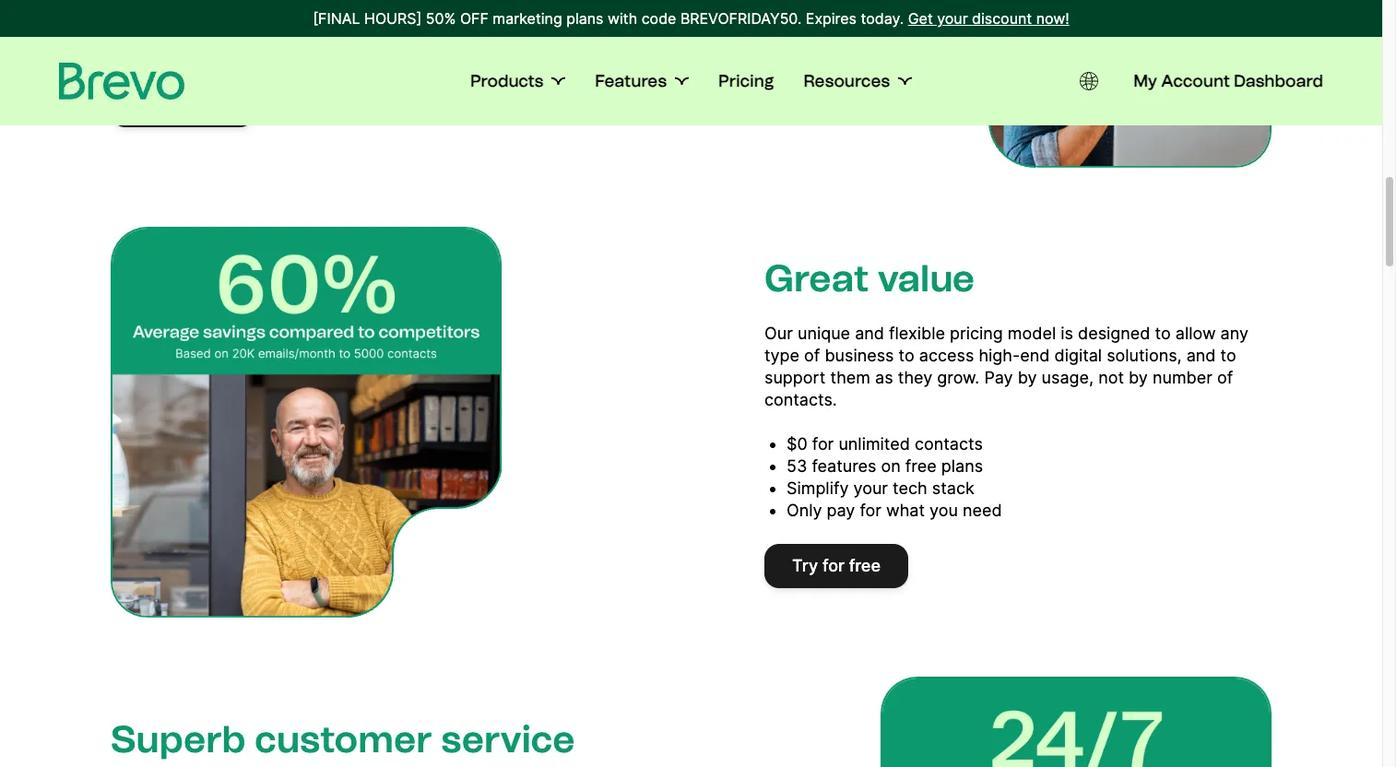 Task type: locate. For each thing, give the bounding box(es) containing it.
1 vertical spatial your
[[854, 479, 888, 498]]

0 horizontal spatial by
[[1018, 368, 1037, 387]]

0 horizontal spatial your
[[854, 479, 888, 498]]

to up they
[[899, 346, 915, 365]]

1 horizontal spatial of
[[1218, 368, 1233, 387]]

try for free down learning
[[138, 95, 227, 114]]

pricing link
[[719, 70, 774, 92]]

0 horizontal spatial try for free button
[[111, 83, 255, 127]]

and down allow
[[1187, 346, 1216, 365]]

0 vertical spatial try
[[138, 95, 164, 114]]

2 horizontal spatial free
[[906, 456, 937, 476]]

2 vertical spatial free
[[849, 556, 881, 575]]

plans up stack
[[942, 456, 983, 476]]

free down pay
[[849, 556, 881, 575]]

1 horizontal spatial try
[[792, 556, 818, 575]]

to down any
[[1221, 346, 1237, 365]]

1 horizontal spatial try for free
[[792, 556, 881, 575]]

high-
[[979, 346, 1020, 365]]

with left code
[[608, 9, 638, 28]]

free down learning
[[195, 95, 227, 114]]

of right number
[[1218, 368, 1233, 387]]

by down solutions,
[[1129, 368, 1148, 387]]

learning
[[150, 39, 213, 59]]

2 by from the left
[[1129, 368, 1148, 387]]

unlimited
[[839, 434, 910, 454]]

off
[[460, 9, 489, 28]]

resources link
[[804, 70, 912, 92]]

0 vertical spatial and
[[855, 324, 885, 343]]

by
[[1018, 368, 1037, 387], [1129, 368, 1148, 387]]

for
[[169, 95, 191, 114], [812, 434, 834, 454], [860, 501, 882, 520], [823, 556, 845, 575]]

random image
[[111, 227, 502, 618]]

of
[[804, 346, 820, 365], [1218, 368, 1233, 387]]

customer
[[255, 717, 433, 762]]

0 vertical spatial try for free button
[[111, 83, 255, 127]]

0 horizontal spatial plans
[[566, 9, 604, 28]]

to up solutions,
[[1155, 324, 1171, 343]]

hours]
[[364, 9, 422, 28]]

not
[[1099, 368, 1124, 387]]

dashboard
[[1234, 71, 1324, 91]]

try for free down pay
[[792, 556, 881, 575]]

pricing
[[950, 324, 1003, 343]]

try for free button
[[111, 83, 255, 127], [765, 544, 909, 588]]

1 vertical spatial free
[[906, 456, 937, 476]]

of down unique
[[804, 346, 820, 365]]

pay
[[985, 368, 1013, 387]]

business
[[825, 346, 894, 365]]

1 vertical spatial try for free
[[792, 556, 881, 575]]

0 horizontal spatial free
[[195, 95, 227, 114]]

need
[[963, 501, 1002, 520]]

tech
[[893, 479, 928, 498]]

free
[[195, 95, 227, 114], [906, 456, 937, 476], [849, 556, 881, 575]]

plans
[[566, 9, 604, 28], [942, 456, 983, 476]]

1 vertical spatial and
[[1187, 346, 1216, 365]]

1 by from the left
[[1018, 368, 1037, 387]]

try for free
[[138, 95, 227, 114], [792, 556, 881, 575]]

e-
[[133, 39, 150, 59]]

try down e-
[[138, 95, 164, 114]]

1 vertical spatial with
[[358, 39, 391, 59]]

access
[[919, 346, 974, 365]]

plans right marketing
[[566, 9, 604, 28]]

with down hours]
[[358, 39, 391, 59]]

your right get
[[937, 9, 968, 28]]

simplify
[[787, 479, 849, 498]]

and
[[855, 324, 885, 343], [1187, 346, 1216, 365]]

0 vertical spatial plans
[[566, 9, 604, 28]]

0 horizontal spatial try
[[138, 95, 164, 114]]

0 horizontal spatial of
[[804, 346, 820, 365]]

to
[[1155, 324, 1171, 343], [899, 346, 915, 365], [1221, 346, 1237, 365]]

your down on
[[854, 479, 888, 498]]

free up tech
[[906, 456, 937, 476]]

0 horizontal spatial and
[[855, 324, 885, 343]]

flexible
[[889, 324, 945, 343]]

solutions,
[[1107, 346, 1182, 365]]

0 vertical spatial try for free
[[138, 95, 227, 114]]

by down end
[[1018, 368, 1037, 387]]

unique
[[798, 324, 851, 343]]

1 horizontal spatial by
[[1129, 368, 1148, 387]]

try for free button down learning
[[111, 83, 255, 127]]

account
[[1161, 71, 1230, 91]]

try for free button down pay
[[765, 544, 909, 588]]

your
[[937, 9, 968, 28], [854, 479, 888, 498]]

you
[[930, 501, 958, 520]]

1 horizontal spatial with
[[608, 9, 638, 28]]

grow.
[[937, 368, 980, 387]]

available
[[284, 39, 353, 59]]

with
[[608, 9, 638, 28], [358, 39, 391, 59]]

0 vertical spatial with
[[608, 9, 638, 28]]

0 horizontal spatial try for free
[[138, 95, 227, 114]]

0 horizontal spatial with
[[358, 39, 391, 59]]

for down pay
[[823, 556, 845, 575]]

1 vertical spatial of
[[1218, 368, 1233, 387]]

[final hours] 50% off marketing plans with code brevofriday50. expires today. get your discount now!
[[313, 9, 1070, 28]]

features link
[[595, 70, 689, 92]]

0 vertical spatial your
[[937, 9, 968, 28]]

1 horizontal spatial plans
[[942, 456, 983, 476]]

0 vertical spatial free
[[195, 95, 227, 114]]

get
[[908, 9, 933, 28]]

designed
[[1078, 324, 1151, 343]]

contacts.
[[765, 390, 837, 409]]

and up business
[[855, 324, 885, 343]]

our unique and flexible pricing model is designed to allow any type of business to access high-end digital solutions, and to support them as they grow. pay by usage, not by number of contacts.
[[765, 324, 1249, 409]]

any
[[1221, 324, 1249, 343]]

digital
[[1055, 346, 1102, 365]]

great value
[[765, 256, 975, 300]]

try
[[138, 95, 164, 114], [792, 556, 818, 575]]

50%
[[426, 9, 456, 28]]

try down only
[[792, 556, 818, 575]]

0 vertical spatial of
[[804, 346, 820, 365]]

1 vertical spatial try for free button
[[765, 544, 909, 588]]

support
[[765, 368, 826, 387]]

for right $0
[[812, 434, 834, 454]]

try for the left try for free button
[[138, 95, 164, 114]]

1 vertical spatial plans
[[942, 456, 983, 476]]

1 vertical spatial try
[[792, 556, 818, 575]]

allow
[[1176, 324, 1216, 343]]



Task type: vqa. For each thing, say whether or not it's contained in the screenshot.
Awardlogo 6
no



Task type: describe. For each thing, give the bounding box(es) containing it.
on
[[881, 456, 901, 476]]

only
[[787, 501, 822, 520]]

try for right try for free button
[[792, 556, 818, 575]]

your inside '$0 for unlimited contacts 53 features on free plans simplify your tech stack only pay for what you need'
[[854, 479, 888, 498]]

great
[[765, 256, 869, 300]]

our
[[765, 324, 793, 343]]

discount
[[972, 9, 1032, 28]]

for down learning
[[169, 95, 191, 114]]

academy
[[445, 39, 518, 59]]

courses
[[218, 39, 280, 59]]

expires
[[806, 9, 857, 28]]

pricing
[[719, 71, 774, 91]]

1 horizontal spatial free
[[849, 556, 881, 575]]

my
[[1134, 71, 1158, 91]]

is
[[1061, 324, 1074, 343]]

button image
[[1080, 72, 1099, 90]]

help
[[260, 17, 296, 37]]

brevo
[[396, 39, 441, 59]]

products
[[470, 71, 544, 91]]

superb
[[111, 717, 246, 762]]

features
[[595, 71, 667, 91]]

my account dashboard
[[1134, 71, 1324, 91]]

my account dashboard link
[[1134, 70, 1324, 92]]

model
[[1008, 324, 1056, 343]]

superb customer service
[[111, 717, 575, 762]]

value
[[878, 256, 975, 300]]

get your discount now! link
[[908, 7, 1070, 30]]

$0
[[787, 434, 808, 454]]

comprehensive help center e-learning courses available with brevo academy
[[133, 17, 518, 59]]

features
[[812, 456, 877, 476]]

try for free for the left try for free button
[[138, 95, 227, 114]]

brevo image
[[59, 63, 184, 100]]

[final
[[313, 9, 360, 28]]

comprehensive
[[133, 17, 255, 37]]

1 horizontal spatial to
[[1155, 324, 1171, 343]]

for right pay
[[860, 501, 882, 520]]

pay
[[827, 501, 855, 520]]

resources
[[804, 71, 890, 91]]

what
[[886, 501, 925, 520]]

with inside "comprehensive help center e-learning courses available with brevo academy"
[[358, 39, 391, 59]]

1 horizontal spatial and
[[1187, 346, 1216, 365]]

0 horizontal spatial to
[[899, 346, 915, 365]]

brevofriday50.
[[681, 9, 802, 28]]

contacts
[[915, 434, 983, 454]]

marketing
[[493, 9, 562, 28]]

they
[[898, 368, 933, 387]]

type
[[765, 346, 800, 365]]

stack
[[932, 479, 975, 498]]

as
[[875, 368, 893, 387]]

usage,
[[1042, 368, 1094, 387]]

1 horizontal spatial your
[[937, 9, 968, 28]]

$0 for unlimited contacts 53 features on free plans simplify your tech stack only pay for what you need
[[787, 434, 1002, 520]]

center
[[301, 17, 354, 37]]

now!
[[1036, 9, 1070, 28]]

try for free for right try for free button
[[792, 556, 881, 575]]

free inside '$0 for unlimited contacts 53 features on free plans simplify your tech stack only pay for what you need'
[[906, 456, 937, 476]]

them
[[831, 368, 871, 387]]

plans inside '$0 for unlimited contacts 53 features on free plans simplify your tech stack only pay for what you need'
[[942, 456, 983, 476]]

end
[[1020, 346, 1050, 365]]

products link
[[470, 70, 566, 92]]

1 horizontal spatial try for free button
[[765, 544, 909, 588]]

2 horizontal spatial to
[[1221, 346, 1237, 365]]

number
[[1153, 368, 1213, 387]]

today.
[[861, 9, 904, 28]]

53
[[787, 456, 807, 476]]

code
[[642, 9, 677, 28]]

service
[[441, 717, 575, 762]]



